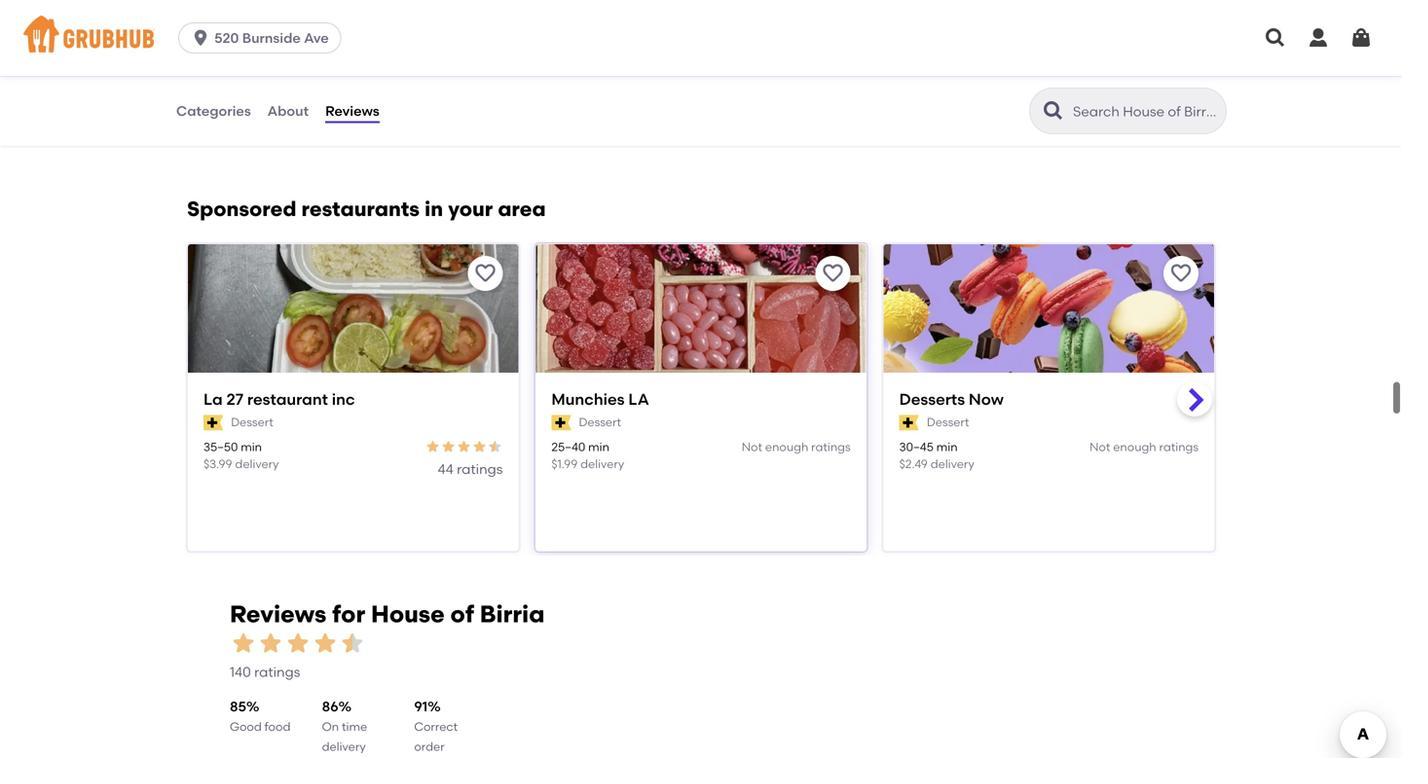 Task type: vqa. For each thing, say whether or not it's contained in the screenshot.
rightmost the min
yes



Task type: describe. For each thing, give the bounding box(es) containing it.
desserts
[[900, 390, 965, 409]]

91
[[414, 699, 428, 715]]

restaurant
[[247, 390, 328, 409]]

86
[[322, 699, 338, 715]]

86 on time delivery
[[322, 699, 367, 754]]

not enough ratings for munchies la
[[742, 440, 851, 454]]

munchies
[[552, 390, 625, 409]]

food
[[265, 720, 291, 735]]

91 correct order
[[414, 699, 458, 754]]

restaurants
[[301, 197, 420, 222]]

main navigation navigation
[[0, 0, 1402, 76]]

not enough ratings for desserts now
[[1090, 440, 1199, 454]]

desserts now logo image
[[884, 245, 1214, 408]]

reviews button
[[324, 76, 381, 146]]

30–45
[[900, 440, 934, 454]]

enough for now
[[1113, 440, 1157, 454]]

save this restaurant button for munchies la
[[816, 256, 851, 291]]

enough for la
[[765, 440, 809, 454]]

save this restaurant image for munchies la
[[822, 262, 845, 285]]

(951)
[[187, 4, 218, 21]]

area
[[498, 197, 546, 222]]

35–50 min $3.99 delivery
[[204, 440, 279, 471]]

264-
[[222, 4, 252, 21]]

la 27 restaurant inc logo image
[[188, 245, 518, 408]]

now
[[969, 390, 1004, 409]]

house
[[371, 600, 445, 628]]

subscription pass image
[[552, 415, 571, 431]]

delivery for now
[[931, 457, 975, 471]]

3 svg image from the left
[[1350, 26, 1373, 50]]

save this restaurant button for la 27 restaurant inc
[[468, 256, 503, 291]]

min for now
[[937, 440, 958, 454]]

birria
[[480, 600, 545, 628]]

burnside
[[242, 30, 301, 46]]

2 svg image from the left
[[1307, 26, 1330, 50]]

reviews for reviews for house of birria
[[230, 600, 327, 628]]

subscription pass image for la
[[204, 415, 223, 431]]

dessert for la
[[579, 415, 621, 430]]

$3.99
[[204, 457, 232, 471]]

on
[[322, 720, 339, 735]]

save this restaurant image for desserts now
[[1170, 262, 1193, 285]]

520 burnside ave
[[214, 30, 329, 46]]

sponsored
[[187, 197, 297, 222]]

search icon image
[[1042, 99, 1065, 123]]

min for la
[[588, 440, 610, 454]]

sponsored restaurants in your area
[[187, 197, 546, 222]]

140 ratings
[[230, 664, 300, 681]]

your
[[448, 197, 493, 222]]



Task type: locate. For each thing, give the bounding box(es) containing it.
4266
[[252, 4, 284, 21]]

not down munchies la link
[[742, 440, 763, 454]]

2 not from the left
[[1090, 440, 1111, 454]]

1 horizontal spatial save this restaurant button
[[816, 256, 851, 291]]

min inside the 25–40 min $1.99 delivery
[[588, 440, 610, 454]]

delivery for 27
[[235, 457, 279, 471]]

2 horizontal spatial save this restaurant button
[[1164, 256, 1199, 291]]

2 horizontal spatial dessert
[[927, 415, 969, 430]]

2 enough from the left
[[1113, 440, 1157, 454]]

la
[[629, 390, 649, 409]]

1 horizontal spatial not enough ratings
[[1090, 440, 1199, 454]]

dessert
[[231, 415, 273, 430], [579, 415, 621, 430], [927, 415, 969, 430]]

1 save this restaurant button from the left
[[468, 256, 503, 291]]

1 dessert from the left
[[231, 415, 273, 430]]

1 min from the left
[[241, 440, 262, 454]]

0 horizontal spatial dessert
[[231, 415, 273, 430]]

reviews for reviews
[[325, 103, 380, 119]]

subscription pass image up 30–45 on the bottom of page
[[900, 415, 919, 431]]

2 subscription pass image from the left
[[900, 415, 919, 431]]

delivery down the time
[[322, 740, 366, 754]]

min for 27
[[241, 440, 262, 454]]

min right 30–45 on the bottom of page
[[937, 440, 958, 454]]

44
[[438, 461, 454, 478]]

85 good food
[[230, 699, 291, 735]]

save this restaurant button
[[468, 256, 503, 291], [816, 256, 851, 291], [1164, 256, 1199, 291]]

reviews right about
[[325, 103, 380, 119]]

save this restaurant image
[[822, 262, 845, 285], [1170, 262, 1193, 285]]

la 27 restaurant inc
[[204, 390, 355, 409]]

1 subscription pass image from the left
[[204, 415, 223, 431]]

save this restaurant image
[[474, 262, 497, 285]]

1 horizontal spatial min
[[588, 440, 610, 454]]

2 horizontal spatial svg image
[[1350, 26, 1373, 50]]

min right the 25–40
[[588, 440, 610, 454]]

$2.49
[[900, 457, 928, 471]]

2 not enough ratings from the left
[[1090, 440, 1199, 454]]

for
[[332, 600, 365, 628]]

1 horizontal spatial save this restaurant image
[[1170, 262, 1193, 285]]

1 save this restaurant image from the left
[[822, 262, 845, 285]]

star icon image
[[425, 439, 441, 455], [441, 439, 456, 455], [456, 439, 472, 455], [472, 439, 487, 455], [487, 439, 503, 455], [487, 439, 503, 455], [230, 630, 257, 657], [257, 630, 284, 657], [284, 630, 312, 657], [312, 630, 339, 657], [339, 630, 366, 657], [339, 630, 366, 657]]

not for now
[[1090, 440, 1111, 454]]

delivery inside 30–45 min $2.49 delivery
[[931, 457, 975, 471]]

reviews inside button
[[325, 103, 380, 119]]

delivery for la
[[581, 457, 624, 471]]

(951) 264-4266
[[187, 4, 284, 21]]

munchies la
[[552, 390, 649, 409]]

0 horizontal spatial save this restaurant button
[[468, 256, 503, 291]]

delivery
[[235, 457, 279, 471], [581, 457, 624, 471], [931, 457, 975, 471], [322, 740, 366, 754]]

0 vertical spatial reviews
[[325, 103, 380, 119]]

1 horizontal spatial subscription pass image
[[900, 415, 919, 431]]

2 min from the left
[[588, 440, 610, 454]]

ave
[[304, 30, 329, 46]]

not
[[742, 440, 763, 454], [1090, 440, 1111, 454]]

la
[[204, 390, 223, 409]]

dessert for 27
[[231, 415, 273, 430]]

0 horizontal spatial subscription pass image
[[204, 415, 223, 431]]

desserts now
[[900, 390, 1004, 409]]

about
[[267, 103, 309, 119]]

0 horizontal spatial enough
[[765, 440, 809, 454]]

25–40 min $1.99 delivery
[[552, 440, 624, 471]]

reviews
[[325, 103, 380, 119], [230, 600, 327, 628]]

subscription pass image for desserts
[[900, 415, 919, 431]]

27
[[226, 390, 244, 409]]

3 save this restaurant button from the left
[[1164, 256, 1199, 291]]

2 dessert from the left
[[579, 415, 621, 430]]

not enough ratings
[[742, 440, 851, 454], [1090, 440, 1199, 454]]

of
[[450, 600, 474, 628]]

categories
[[176, 103, 251, 119]]

1 vertical spatial reviews
[[230, 600, 327, 628]]

25–40
[[552, 440, 586, 454]]

1 not from the left
[[742, 440, 763, 454]]

44 ratings
[[438, 461, 503, 478]]

0 horizontal spatial not enough ratings
[[742, 440, 851, 454]]

subscription pass image
[[204, 415, 223, 431], [900, 415, 919, 431]]

1 not enough ratings from the left
[[742, 440, 851, 454]]

save this restaurant button for desserts now
[[1164, 256, 1199, 291]]

0 horizontal spatial min
[[241, 440, 262, 454]]

1 horizontal spatial dessert
[[579, 415, 621, 430]]

munchies la logo image
[[536, 245, 866, 408]]

delivery right $2.49
[[931, 457, 975, 471]]

0 horizontal spatial save this restaurant image
[[822, 262, 845, 285]]

subscription pass image down "la"
[[204, 415, 223, 431]]

order
[[414, 740, 445, 754]]

min right 35–50 in the bottom left of the page
[[241, 440, 262, 454]]

35–50
[[204, 440, 238, 454]]

0 horizontal spatial svg image
[[1264, 26, 1287, 50]]

delivery inside 35–50 min $3.99 delivery
[[235, 457, 279, 471]]

1 horizontal spatial svg image
[[1307, 26, 1330, 50]]

correct
[[414, 720, 458, 735]]

svg image
[[1264, 26, 1287, 50], [1307, 26, 1330, 50], [1350, 26, 1373, 50]]

0 horizontal spatial not
[[742, 440, 763, 454]]

140
[[230, 664, 251, 681]]

dessert down the 27
[[231, 415, 273, 430]]

delivery right $1.99 on the left bottom of the page
[[581, 457, 624, 471]]

2 save this restaurant button from the left
[[816, 256, 851, 291]]

not down desserts now "link"
[[1090, 440, 1111, 454]]

(951) 264-4266 button
[[187, 3, 284, 22]]

1 horizontal spatial enough
[[1113, 440, 1157, 454]]

not for la
[[742, 440, 763, 454]]

good
[[230, 720, 262, 735]]

reviews for house of birria
[[230, 600, 545, 628]]

$1.99
[[552, 457, 578, 471]]

3 dessert from the left
[[927, 415, 969, 430]]

dessert down desserts now
[[927, 415, 969, 430]]

la 27 restaurant inc link
[[204, 389, 503, 411]]

ratings
[[811, 440, 851, 454], [1159, 440, 1199, 454], [457, 461, 503, 478], [254, 664, 300, 681]]

min inside 30–45 min $2.49 delivery
[[937, 440, 958, 454]]

30–45 min $2.49 delivery
[[900, 440, 975, 471]]

Search House of Birria  search field
[[1071, 102, 1220, 121]]

1 svg image from the left
[[1264, 26, 1287, 50]]

svg image
[[191, 28, 210, 48]]

1 enough from the left
[[765, 440, 809, 454]]

520 burnside ave button
[[178, 22, 349, 54]]

desserts now link
[[900, 389, 1199, 411]]

3 min from the left
[[937, 440, 958, 454]]

about button
[[267, 76, 310, 146]]

520
[[214, 30, 239, 46]]

in
[[425, 197, 443, 222]]

delivery right $3.99
[[235, 457, 279, 471]]

min
[[241, 440, 262, 454], [588, 440, 610, 454], [937, 440, 958, 454]]

inc
[[332, 390, 355, 409]]

1 horizontal spatial not
[[1090, 440, 1111, 454]]

reviews up 140 ratings
[[230, 600, 327, 628]]

delivery inside 86 on time delivery
[[322, 740, 366, 754]]

dessert down munchies la
[[579, 415, 621, 430]]

categories button
[[175, 76, 252, 146]]

enough
[[765, 440, 809, 454], [1113, 440, 1157, 454]]

2 horizontal spatial min
[[937, 440, 958, 454]]

min inside 35–50 min $3.99 delivery
[[241, 440, 262, 454]]

time
[[342, 720, 367, 735]]

dessert for now
[[927, 415, 969, 430]]

2 save this restaurant image from the left
[[1170, 262, 1193, 285]]

munchies la link
[[552, 389, 851, 411]]

delivery inside the 25–40 min $1.99 delivery
[[581, 457, 624, 471]]

85
[[230, 699, 246, 715]]



